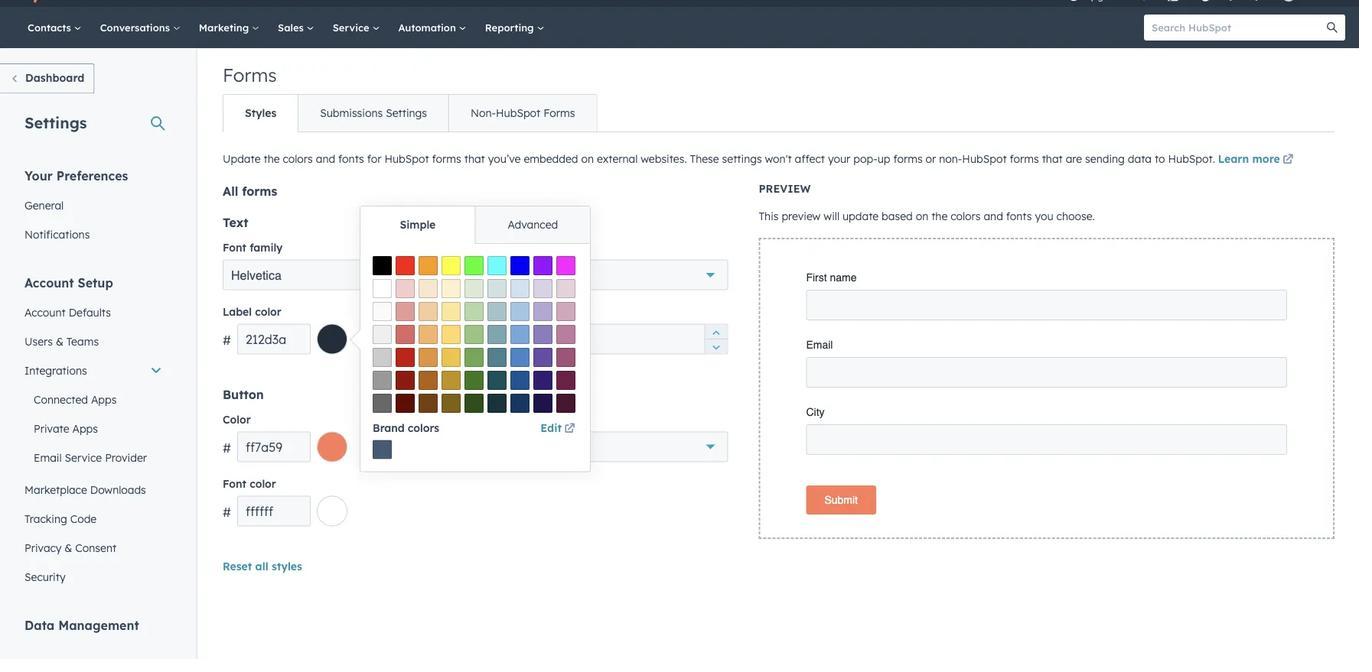Task type: locate. For each thing, give the bounding box(es) containing it.
#b6d7a8, 100 opacity image
[[465, 302, 484, 322]]

#45818e, 100 opacity image
[[488, 348, 507, 367]]

management
[[58, 618, 139, 633]]

consent
[[75, 542, 116, 555]]

marketing link
[[190, 7, 269, 48]]

1 horizontal spatial service
[[333, 21, 372, 34]]

colors down non-
[[951, 210, 981, 223]]

account up account defaults
[[24, 275, 74, 291]]

forms up styles
[[223, 64, 277, 87]]

settings right "submissions"
[[386, 106, 427, 120]]

0 horizontal spatial fonts
[[338, 152, 364, 166]]

non-hubspot forms link
[[449, 95, 597, 132]]

you've
[[488, 152, 521, 166]]

0 horizontal spatial service
[[65, 451, 102, 465]]

group
[[705, 324, 728, 355]]

email down private
[[34, 451, 62, 465]]

& right "users" on the bottom of the page
[[56, 335, 63, 348]]

menu
[[1066, 0, 1341, 7]]

0 vertical spatial #
[[223, 333, 231, 348]]

colors right update
[[283, 152, 313, 166]]

forms left you've
[[432, 152, 461, 166]]

3 # from the top
[[223, 505, 231, 520]]

0 vertical spatial apps
[[91, 393, 117, 406]]

link opens in a new window image
[[1283, 151, 1294, 170]]

#ffff04, 100 opacity image
[[442, 256, 461, 276]]

0 horizontal spatial on
[[581, 152, 594, 166]]

1 horizontal spatial that
[[1042, 152, 1063, 166]]

#ffffff, 100 opacity image
[[373, 279, 392, 299]]

size
[[476, 305, 497, 318]]

#b45f06, 100 opacity image
[[419, 371, 438, 390]]

family
[[250, 241, 283, 254]]

contacts
[[28, 21, 74, 34]]

upgrade image
[[1067, 0, 1081, 3]]

settings
[[722, 152, 762, 166]]

1 vertical spatial service
[[65, 451, 102, 465]]

0 vertical spatial forms
[[223, 64, 277, 87]]

notifications
[[24, 228, 90, 241]]

external
[[597, 152, 638, 166]]

color up label color text box
[[255, 305, 282, 318]]

first
[[806, 272, 827, 284]]

colors
[[283, 152, 313, 166], [951, 210, 981, 223], [408, 422, 440, 435]]

1 vertical spatial font
[[223, 477, 247, 491]]

the right based
[[932, 210, 948, 223]]

alignment
[[476, 413, 530, 426]]

hubspot link
[[18, 0, 57, 4]]

Size text field
[[476, 324, 728, 355]]

apps
[[91, 393, 117, 406], [72, 422, 98, 436]]

first name
[[806, 272, 857, 284]]

hubspot inside non-hubspot forms link
[[496, 106, 541, 120]]

teams
[[66, 335, 99, 348]]

fonts left 'for'
[[338, 152, 364, 166]]

calling icon button
[[1128, 0, 1154, 5]]

that left you've
[[464, 152, 485, 166]]

submissions
[[320, 106, 383, 120]]

email inside "account setup" element
[[34, 451, 62, 465]]

settings down dashboard
[[24, 113, 87, 132]]

0 vertical spatial account
[[24, 275, 74, 291]]

#93c47d, 100 opacity image
[[465, 325, 484, 344]]

1 horizontal spatial colors
[[408, 422, 440, 435]]

2 horizontal spatial colors
[[951, 210, 981, 223]]

conversations link
[[91, 7, 190, 48]]

search image
[[1327, 22, 1338, 33]]

#8e7cc3, 100 opacity image
[[534, 325, 553, 344]]

1 horizontal spatial the
[[932, 210, 948, 223]]

the
[[264, 152, 280, 166], [932, 210, 948, 223]]

submit button
[[806, 486, 877, 515]]

# down color at the left of the page
[[223, 441, 231, 456]]

fonts left you
[[1006, 210, 1032, 223]]

1 vertical spatial on
[[916, 210, 929, 223]]

account for account defaults
[[24, 306, 66, 319]]

the right update
[[264, 152, 280, 166]]

1 horizontal spatial forms
[[544, 106, 575, 120]]

1 vertical spatial &
[[65, 542, 72, 555]]

marketplace downloads
[[24, 483, 146, 497]]

#6fa8dc, 100 opacity image
[[511, 325, 530, 344]]

# down font color
[[223, 505, 231, 520]]

0 horizontal spatial that
[[464, 152, 485, 166]]

that left are
[[1042, 152, 1063, 166]]

security link
[[15, 563, 171, 592]]

font family
[[223, 241, 283, 254]]

service link
[[324, 7, 389, 48]]

all
[[223, 183, 238, 199]]

0 vertical spatial &
[[56, 335, 63, 348]]

pop-
[[854, 152, 878, 166]]

tab panel containing brand colors
[[361, 243, 590, 472]]

1 horizontal spatial and
[[984, 210, 1003, 223]]

navigation
[[223, 94, 597, 132]]

and
[[316, 152, 335, 166], [984, 210, 1003, 223]]

all
[[255, 560, 269, 573]]

link opens in a new window image inside learn more link
[[1283, 155, 1294, 166]]

calling icon image
[[1135, 0, 1148, 2]]

color
[[223, 413, 251, 426]]

0 vertical spatial colors
[[283, 152, 313, 166]]

preferences
[[56, 168, 128, 183]]

link opens in a new window image for edit
[[565, 424, 575, 435]]

apps for private apps
[[72, 422, 98, 436]]

font for font family
[[223, 241, 247, 254]]

that
[[464, 152, 485, 166], [1042, 152, 1063, 166]]

Search HubSpot search field
[[1144, 15, 1332, 41]]

styles
[[245, 106, 276, 120]]

#d0e0e3, 100 opacity image
[[488, 279, 507, 299]]

0 vertical spatial on
[[581, 152, 594, 166]]

& for privacy
[[65, 542, 72, 555]]

colors down #783f04, 100 opacity image
[[408, 422, 440, 435]]

#ff9902, 100 opacity image
[[419, 256, 438, 276]]

hubspot up you've
[[496, 106, 541, 120]]

#e06666, 100 opacity image
[[396, 325, 415, 344]]

service inside "account setup" element
[[65, 451, 102, 465]]

2 that from the left
[[1042, 152, 1063, 166]]

0 horizontal spatial settings
[[24, 113, 87, 132]]

0 horizontal spatial email
[[34, 451, 62, 465]]

#7f6001, 100 opacity image
[[442, 394, 461, 413]]

link opens in a new window image for learn more
[[1283, 155, 1294, 166]]

1 vertical spatial color
[[250, 477, 276, 491]]

0 horizontal spatial forms
[[223, 64, 277, 87]]

Font color text field
[[237, 496, 311, 527]]

users & teams
[[24, 335, 99, 348]]

1 vertical spatial email
[[34, 451, 62, 465]]

integrations
[[24, 364, 87, 377]]

1 # from the top
[[223, 333, 231, 348]]

#0c5394, 100 opacity image
[[511, 371, 530, 390]]

#37761d, 100 opacity image
[[465, 371, 484, 390]]

1 horizontal spatial hubspot
[[496, 106, 541, 120]]

apps up email service provider
[[72, 422, 98, 436]]

1 vertical spatial #
[[223, 441, 231, 456]]

#fce5cd, 100 opacity image
[[419, 279, 438, 299]]

link opens in a new window image
[[1283, 155, 1294, 166], [565, 421, 575, 439], [565, 424, 575, 435]]

hubspot right 'for'
[[385, 152, 429, 166]]

notifications button
[[1244, 0, 1270, 7]]

account defaults link
[[15, 298, 171, 327]]

1 that from the left
[[464, 152, 485, 166]]

#00ff03, 100 opacity image
[[465, 256, 484, 276]]

embedded
[[524, 152, 578, 166]]

0 vertical spatial and
[[316, 152, 335, 166]]

1 horizontal spatial email
[[806, 339, 833, 351]]

Color text field
[[237, 432, 311, 463]]

#f1c233, 100 opacity image
[[442, 348, 461, 367]]

tab list
[[361, 207, 590, 244]]

learn more link
[[1219, 151, 1297, 170]]

#00ffff, 100 opacity image
[[488, 256, 507, 276]]

# for font
[[223, 505, 231, 520]]

contacts link
[[18, 7, 91, 48]]

help image
[[1199, 0, 1213, 3]]

#741b47, 100 opacity image
[[557, 371, 576, 390]]

preview
[[782, 210, 821, 223]]

account up "users" on the bottom of the page
[[24, 306, 66, 319]]

font for font color
[[223, 477, 247, 491]]

upgrade link
[[1067, 0, 1125, 5]]

2 account from the top
[[24, 306, 66, 319]]

#9fc5e8, 100 opacity image
[[511, 302, 530, 322]]

settings image
[[1224, 0, 1238, 3]]

hubspot right or
[[963, 152, 1007, 166]]

1 font from the top
[[223, 241, 247, 254]]

color up font color text field
[[250, 477, 276, 491]]

1 account from the top
[[24, 275, 74, 291]]

#f6b26b, 100 opacity image
[[419, 325, 438, 344]]

# down "label"
[[223, 333, 231, 348]]

choose.
[[1057, 210, 1095, 223]]

1 vertical spatial and
[[984, 210, 1003, 223]]

navigation containing styles
[[223, 94, 597, 132]]

#20124d, 100 opacity image
[[534, 394, 553, 413]]

#fafafa, 100 opacity image
[[373, 302, 392, 322]]

fonts
[[338, 152, 364, 166], [1006, 210, 1032, 223]]

service right sales link
[[333, 21, 372, 34]]

1 vertical spatial the
[[932, 210, 948, 223]]

#0c343d, 100 opacity image
[[488, 394, 507, 413]]

1 horizontal spatial on
[[916, 210, 929, 223]]

0 vertical spatial font
[[223, 241, 247, 254]]

forms
[[432, 152, 461, 166], [894, 152, 923, 166], [1010, 152, 1039, 166], [242, 183, 277, 199]]

account for account setup
[[24, 275, 74, 291]]

font up font color text field
[[223, 477, 247, 491]]

0 horizontal spatial &
[[56, 335, 63, 348]]

#76a5af, 100 opacity image
[[488, 325, 507, 344]]

#f9cb9c, 100 opacity image
[[419, 302, 438, 322]]

update
[[223, 152, 261, 166]]

color for label color
[[255, 305, 282, 318]]

your
[[828, 152, 851, 166]]

#
[[223, 333, 231, 348], [223, 441, 231, 456], [223, 505, 231, 520]]

0 horizontal spatial colors
[[283, 152, 313, 166]]

1 vertical spatial account
[[24, 306, 66, 319]]

2 vertical spatial #
[[223, 505, 231, 520]]

# for label
[[223, 333, 231, 348]]

sales
[[278, 21, 307, 34]]

1 horizontal spatial &
[[65, 542, 72, 555]]

email down first
[[806, 339, 833, 351]]

privacy & consent
[[24, 542, 116, 555]]

dashboard
[[25, 71, 84, 85]]

#ff0201, 100 opacity image
[[396, 256, 415, 276]]

0 horizontal spatial and
[[316, 152, 335, 166]]

apps down integrations 'button'
[[91, 393, 117, 406]]

tab panel
[[361, 243, 590, 472]]

marketplace
[[24, 483, 87, 497]]

#ea9999, 100 opacity image
[[396, 302, 415, 322]]

submissions settings
[[320, 106, 427, 120]]

on right based
[[916, 210, 929, 223]]

0 vertical spatial email
[[806, 339, 833, 351]]

font down text
[[223, 241, 247, 254]]

account inside account defaults link
[[24, 306, 66, 319]]

#274e13, 100 opacity image
[[465, 394, 484, 413]]

tab list containing simple
[[361, 207, 590, 244]]

submissions settings link
[[298, 95, 449, 132]]

general link
[[15, 191, 171, 220]]

2 font from the top
[[223, 477, 247, 491]]

1 vertical spatial apps
[[72, 422, 98, 436]]

#b4a7d6, 100 opacity image
[[534, 302, 553, 322]]

on left external on the top of page
[[581, 152, 594, 166]]

0 vertical spatial color
[[255, 305, 282, 318]]

font
[[223, 241, 247, 254], [223, 477, 247, 491]]

1 horizontal spatial fonts
[[1006, 210, 1032, 223]]

2 vertical spatial colors
[[408, 422, 440, 435]]

privacy & consent link
[[15, 534, 171, 563]]

0 vertical spatial the
[[264, 152, 280, 166]]

1 vertical spatial fonts
[[1006, 210, 1032, 223]]

up
[[878, 152, 891, 166]]

Label color text field
[[237, 324, 311, 355]]

and left you
[[984, 210, 1003, 223]]

helvetica
[[231, 268, 282, 282]]

notifications link
[[15, 220, 171, 249]]

private
[[34, 422, 69, 436]]

connected apps link
[[15, 385, 171, 415]]

on
[[581, 152, 594, 166], [916, 210, 929, 223]]

& for users
[[56, 335, 63, 348]]

and left 'for'
[[316, 152, 335, 166]]

marketing
[[199, 21, 252, 34]]

service down private apps link
[[65, 451, 102, 465]]

users & teams link
[[15, 327, 171, 356]]

#a2c4c9, 100 opacity image
[[488, 302, 507, 322]]

#3d85c6, 100 opacity image
[[511, 348, 530, 367]]

forms up the embedded
[[544, 106, 575, 120]]

1 vertical spatial forms
[[544, 106, 575, 120]]

& right privacy
[[65, 542, 72, 555]]



Task type: vqa. For each thing, say whether or not it's contained in the screenshot.
#674ea7, 100 opacity icon
yes



Task type: describe. For each thing, give the bounding box(es) containing it.
edit
[[541, 422, 562, 435]]

all forms
[[223, 183, 277, 199]]

update the colors and fonts for hubspot forms that you've embedded on external websites. these settings won't affect your pop-up forms or non-hubspot forms that are sending data to hubspot.
[[223, 152, 1219, 166]]

#783f04, 100 opacity image
[[419, 394, 438, 413]]

hubspot.
[[1169, 152, 1216, 166]]

tracking code link
[[15, 505, 171, 534]]

#cc0201, 100 opacity image
[[396, 348, 415, 367]]

or
[[926, 152, 936, 166]]

#9a00ff, 100 opacity image
[[534, 256, 553, 276]]

reset
[[223, 560, 252, 573]]

#d9ead3, 100 opacity image
[[465, 279, 484, 299]]

search button
[[1320, 15, 1346, 41]]

#0600ff, 100 opacity image
[[511, 256, 530, 276]]

0 horizontal spatial the
[[264, 152, 280, 166]]

data
[[1128, 152, 1152, 166]]

sending
[[1086, 152, 1125, 166]]

1 horizontal spatial settings
[[386, 106, 427, 120]]

users
[[24, 335, 53, 348]]

reporting
[[485, 21, 537, 34]]

#d9d2e9, 100 opacity image
[[534, 279, 553, 299]]

brand
[[373, 422, 405, 435]]

affect
[[795, 152, 825, 166]]

marketplaces image
[[1167, 0, 1180, 3]]

#a64d79, 100 opacity image
[[557, 348, 576, 367]]

#ff00ff, 100 opacity image
[[557, 256, 576, 276]]

automation
[[398, 21, 459, 34]]

0 vertical spatial service
[[333, 21, 372, 34]]

#425b76, 100 opacity image
[[373, 441, 392, 460]]

learn
[[1219, 152, 1249, 166]]

#c27ba0, 100 opacity image
[[557, 325, 576, 344]]

email service provider link
[[15, 444, 171, 473]]

sales link
[[269, 7, 324, 48]]

simple link
[[361, 207, 475, 243]]

text
[[223, 215, 248, 230]]

2 horizontal spatial hubspot
[[963, 152, 1007, 166]]

account setup
[[24, 275, 113, 291]]

simple
[[400, 218, 436, 232]]

based
[[882, 210, 913, 223]]

label color
[[223, 305, 282, 318]]

conversations
[[100, 21, 173, 34]]

#351c75, 100 opacity image
[[534, 371, 553, 390]]

account setup element
[[15, 274, 171, 592]]

City text field
[[806, 425, 1288, 455]]

#666666, 100 opacity image
[[373, 394, 392, 413]]

reset all styles button
[[223, 560, 302, 573]]

#69a84f, 100 opacity image
[[465, 348, 484, 367]]

more
[[1253, 152, 1280, 166]]

automation link
[[389, 7, 476, 48]]

update
[[843, 210, 879, 223]]

connected apps
[[34, 393, 117, 406]]

color for font color
[[250, 477, 276, 491]]

private apps
[[34, 422, 98, 436]]

#fff2cc, 100 opacity image
[[442, 279, 461, 299]]

#eeeeee, 100 opacity image
[[373, 325, 392, 344]]

are
[[1066, 152, 1083, 166]]

apps for connected apps
[[91, 393, 117, 406]]

non-
[[939, 152, 963, 166]]

#ffe599, 100 opacity image
[[442, 302, 461, 322]]

won't
[[765, 152, 792, 166]]

settings link
[[1222, 0, 1241, 3]]

forms left or
[[894, 152, 923, 166]]

for
[[367, 152, 382, 166]]

#cfe2f3, 100 opacity image
[[511, 279, 530, 299]]

brand colors
[[373, 422, 440, 435]]

#073763, 100 opacity image
[[511, 394, 530, 413]]

downloads
[[90, 483, 146, 497]]

code
[[70, 513, 97, 526]]

#cccccc, 100 opacity image
[[373, 348, 392, 367]]

to
[[1155, 152, 1166, 166]]

private apps link
[[15, 415, 171, 444]]

name
[[830, 272, 857, 284]]

non-
[[471, 106, 496, 120]]

city
[[806, 406, 825, 419]]

data
[[24, 618, 55, 633]]

tracking
[[24, 513, 67, 526]]

#999999, 100 opacity image
[[373, 371, 392, 390]]

#ead1dc, 100 opacity image
[[557, 279, 576, 299]]

#ffd966, 100 opacity image
[[442, 325, 461, 344]]

#d5a6bd, 100 opacity image
[[557, 302, 576, 322]]

learn more
[[1219, 152, 1280, 166]]

connected
[[34, 393, 88, 406]]

help button
[[1193, 0, 1219, 7]]

#e69138, 100 opacity image
[[419, 348, 438, 367]]

#990100, 100 opacity image
[[396, 371, 415, 390]]

preview
[[759, 182, 811, 195]]

reset all styles
[[223, 560, 302, 573]]

security
[[24, 571, 66, 584]]

dashboard link
[[0, 64, 94, 94]]

forms right all
[[242, 183, 277, 199]]

email service provider
[[34, 451, 147, 465]]

forms left are
[[1010, 152, 1039, 166]]

you
[[1035, 210, 1054, 223]]

First name text field
[[806, 290, 1288, 321]]

notifications image
[[1250, 0, 1264, 3]]

hubspot image
[[28, 0, 46, 4]]

Email text field
[[806, 357, 1288, 388]]

provider
[[105, 451, 147, 465]]

your preferences element
[[15, 167, 171, 249]]

#134f5c, 100 opacity image
[[488, 371, 507, 390]]

setup
[[78, 275, 113, 291]]

forms inside non-hubspot forms link
[[544, 106, 575, 120]]

will
[[824, 210, 840, 223]]

#660000, 100 opacity image
[[396, 394, 415, 413]]

styles link
[[224, 95, 298, 132]]

general
[[24, 199, 64, 212]]

#000000, 100 opacity image
[[373, 256, 392, 276]]

button
[[223, 387, 264, 402]]

1 vertical spatial colors
[[951, 210, 981, 223]]

helvetica button
[[223, 260, 728, 291]]

2 # from the top
[[223, 441, 231, 456]]

0 vertical spatial fonts
[[338, 152, 364, 166]]

account defaults
[[24, 306, 111, 319]]

#674ea7, 100 opacity image
[[534, 348, 553, 367]]

your
[[24, 168, 53, 183]]

email for email service provider
[[34, 451, 62, 465]]

email for email
[[806, 339, 833, 351]]

privacy
[[24, 542, 62, 555]]

#f4cccc, 100 opacity image
[[396, 279, 415, 299]]

non-hubspot forms
[[471, 106, 575, 120]]

0 horizontal spatial hubspot
[[385, 152, 429, 166]]

submit
[[825, 495, 858, 507]]

#bf9002, 100 opacity image
[[442, 371, 461, 390]]

#4c1130, 100 opacity image
[[557, 394, 576, 413]]



